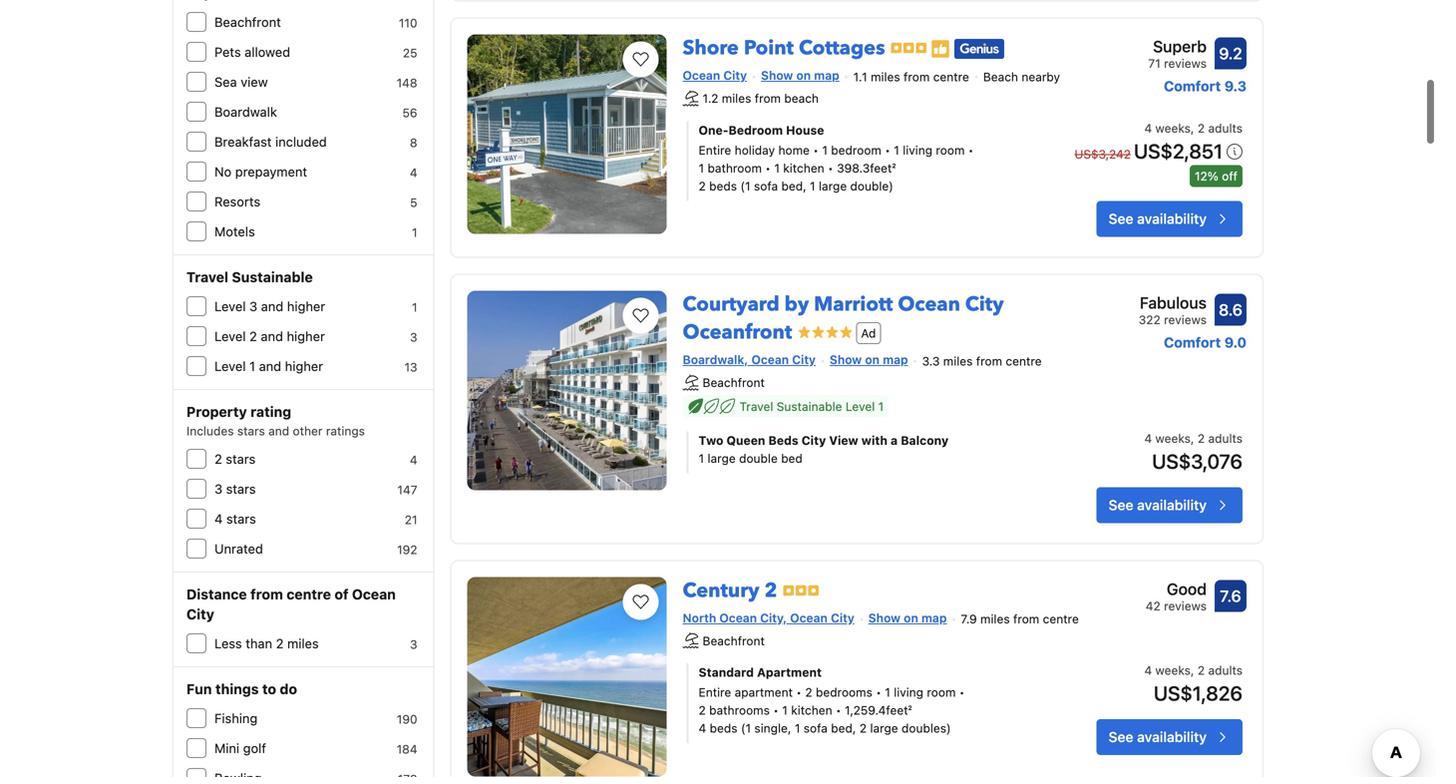 Task type: vqa. For each thing, say whether or not it's contained in the screenshot.
"areas"
no



Task type: locate. For each thing, give the bounding box(es) containing it.
this property is part of our preferred partner programme. it is committed to providing commendable service and good value. it will pay us a higher commission if you make a booking. image
[[931, 39, 951, 59], [931, 39, 951, 59]]

comfort down fabulous 322 reviews
[[1165, 334, 1222, 351]]

city up 1.2 miles from beach
[[724, 68, 748, 82]]

4 inside 4 weeks , 2 adults us$3,076
[[1145, 431, 1153, 445]]

show on map for cottages
[[761, 68, 840, 82]]

0 vertical spatial bed,
[[782, 179, 807, 193]]

0 vertical spatial map
[[815, 68, 840, 82]]

1 see availability link from the top
[[1097, 201, 1243, 237]]

property group
[[451, 0, 1264, 2]]

0 horizontal spatial on
[[797, 68, 811, 82]]

0 vertical spatial kitchen
[[784, 161, 825, 175]]

adults for courtyard by marriott ocean city oceanfront
[[1209, 431, 1243, 445]]

3 adults from the top
[[1209, 664, 1243, 678]]

double
[[740, 451, 778, 465]]

bed, down home
[[782, 179, 807, 193]]

entire inside one-bedroom house entire holiday home • 1 bedroom • 1 living room • 1 bathroom • 1 kitchen • 398.3feet² 2 beds (1 sofa bed, 1 large double)
[[699, 143, 732, 157]]

map for cottages
[[815, 68, 840, 82]]

1 vertical spatial show on map
[[830, 353, 909, 367]]

from for courtyard by marriott ocean city oceanfront
[[977, 354, 1003, 368]]

12%
[[1195, 169, 1219, 183]]

level 3 and higher
[[215, 299, 325, 314]]

2 down 1,259.4feet²
[[860, 722, 867, 736]]

beachfront down the boardwalk, ocean city on the top of page
[[703, 375, 765, 389]]

2 vertical spatial adults
[[1209, 664, 1243, 678]]

9.3
[[1225, 78, 1247, 94]]

1 vertical spatial availability
[[1138, 497, 1207, 513]]

sofa inside standard apartment entire apartment • 2 bedrooms • 1 living room • 2 bathrooms • 1 kitchen • 1,259.4feet² 4 beds (1 single, 1 sofa bed, 2 large doubles)
[[804, 722, 828, 736]]

adults inside 4 weeks , 2 adults us$3,076
[[1209, 431, 1243, 445]]

room up doubles)
[[927, 686, 956, 700]]

5
[[410, 196, 418, 210]]

0 vertical spatial large
[[819, 179, 847, 193]]

184
[[397, 742, 418, 756]]

from right the 7.9
[[1014, 612, 1040, 626]]

2 vertical spatial large
[[871, 722, 899, 736]]

see availability link down 12%
[[1097, 201, 1243, 237]]

0 vertical spatial (1
[[741, 179, 751, 193]]

large down 1,259.4feet²
[[871, 722, 899, 736]]

weeks inside 4 weeks , 2 adults us$1,826
[[1156, 664, 1191, 678]]

see availability down us$1,826
[[1109, 729, 1207, 745]]

1 vertical spatial weeks
[[1156, 431, 1191, 445]]

3 up 13 at the left of the page
[[410, 330, 418, 344]]

higher for level 1 and higher
[[285, 359, 323, 374]]

, for courtyard by marriott ocean city oceanfront
[[1191, 431, 1195, 445]]

1 vertical spatial bed,
[[832, 722, 857, 736]]

ocean
[[683, 68, 721, 82], [898, 291, 961, 318], [752, 353, 789, 367], [352, 586, 396, 603], [720, 611, 757, 625], [791, 611, 828, 625]]

2 beds from the top
[[710, 722, 738, 736]]

standard apartment link
[[699, 664, 1036, 682]]

• down bedrooms
[[836, 704, 842, 718]]

3 , from the top
[[1191, 664, 1195, 678]]

miles right 3.3
[[944, 354, 973, 368]]

1 vertical spatial room
[[927, 686, 956, 700]]

1 vertical spatial sofa
[[804, 722, 828, 736]]

view
[[241, 74, 268, 89]]

sofa inside one-bedroom house entire holiday home • 1 bedroom • 1 living room • 1 bathroom • 1 kitchen • 398.3feet² 2 beds (1 sofa bed, 1 large double)
[[754, 179, 778, 193]]

1 horizontal spatial show
[[830, 353, 862, 367]]

0 vertical spatial see availability
[[1109, 210, 1207, 227]]

from up less than 2 miles
[[251, 586, 283, 603]]

2 adults from the top
[[1209, 431, 1243, 445]]

1 vertical spatial travel
[[740, 399, 774, 413]]

0 vertical spatial show on map
[[761, 68, 840, 82]]

3 reviews from the top
[[1165, 599, 1207, 613]]

large inside standard apartment entire apartment • 2 bedrooms • 1 living room • 2 bathrooms • 1 kitchen • 1,259.4feet² 4 beds (1 single, 1 sofa bed, 2 large doubles)
[[871, 722, 899, 736]]

stars up unrated
[[226, 511, 256, 526]]

2 availability from the top
[[1138, 497, 1207, 513]]

, up us$3,076
[[1191, 431, 1195, 445]]

level 2 and higher
[[215, 329, 325, 344]]

1 horizontal spatial bed,
[[832, 722, 857, 736]]

one-bedroom house entire holiday home • 1 bedroom • 1 living room • 1 bathroom • 1 kitchen • 398.3feet² 2 beds (1 sofa bed, 1 large double)
[[699, 123, 974, 193]]

1 vertical spatial on
[[866, 353, 880, 367]]

adults for century 2
[[1209, 664, 1243, 678]]

1 horizontal spatial sustainable
[[777, 399, 843, 413]]

stars for 2 stars
[[226, 452, 256, 467]]

allowed
[[245, 44, 290, 59]]

stars inside property rating includes stars and other ratings
[[237, 424, 265, 438]]

1 vertical spatial living
[[894, 686, 924, 700]]

availability down 12%
[[1138, 210, 1207, 227]]

2 vertical spatial weeks
[[1156, 664, 1191, 678]]

kitchen inside one-bedroom house entire holiday home • 1 bedroom • 1 living room • 1 bathroom • 1 kitchen • 398.3feet² 2 beds (1 sofa bed, 1 large double)
[[784, 161, 825, 175]]

, inside 4 weeks , 2 adults us$3,076
[[1191, 431, 1195, 445]]

1 vertical spatial sustainable
[[777, 399, 843, 413]]

level up level 1 and higher
[[215, 329, 246, 344]]

1 beds from the top
[[710, 179, 738, 193]]

show on map up beach
[[761, 68, 840, 82]]

2 reviews from the top
[[1165, 313, 1207, 327]]

0 horizontal spatial sofa
[[754, 179, 778, 193]]

adults up us$1,826
[[1209, 664, 1243, 678]]

• down apartment
[[797, 686, 802, 700]]

two queen beds city view with a balcony 1 large double bed
[[699, 433, 949, 465]]

ocean inside courtyard by marriott ocean city oceanfront
[[898, 291, 961, 318]]

8
[[410, 136, 418, 150]]

2 vertical spatial map
[[922, 611, 947, 625]]

1 vertical spatial comfort
[[1165, 334, 1222, 351]]

comfort down superb 71 reviews
[[1165, 78, 1222, 94]]

2 right 'than'
[[276, 636, 284, 651]]

see availability link
[[1097, 201, 1243, 237], [1097, 487, 1243, 523], [1097, 720, 1243, 755]]

1 comfort from the top
[[1165, 78, 1222, 94]]

1 horizontal spatial on
[[866, 353, 880, 367]]

city
[[724, 68, 748, 82], [966, 291, 1004, 318], [793, 353, 816, 367], [802, 433, 827, 447], [187, 606, 214, 623], [831, 611, 855, 625]]

map for marriott
[[883, 353, 909, 367]]

reviews for courtyard by marriott ocean city oceanfront
[[1165, 313, 1207, 327]]

from right 3.3
[[977, 354, 1003, 368]]

unrated
[[215, 541, 263, 556]]

sustainable up the level 3 and higher
[[232, 269, 313, 285]]

entire down standard
[[699, 686, 732, 700]]

no prepayment
[[215, 164, 307, 179]]

from right the 1.1
[[904, 70, 930, 84]]

city down distance on the bottom of the page
[[187, 606, 214, 623]]

1 horizontal spatial map
[[883, 353, 909, 367]]

, up us$1,826
[[1191, 664, 1195, 678]]

1 vertical spatial higher
[[287, 329, 325, 344]]

room down 1.1 miles from centre
[[936, 143, 965, 157]]

3 availability from the top
[[1138, 729, 1207, 745]]

mini golf
[[215, 741, 266, 756]]

1 horizontal spatial sofa
[[804, 722, 828, 736]]

one-
[[699, 123, 729, 137]]

• up "398.3feet²"
[[885, 143, 891, 157]]

2 entire from the top
[[699, 686, 732, 700]]

centre left beach
[[934, 70, 970, 84]]

city inside distance from centre of ocean city
[[187, 606, 214, 623]]

2 vertical spatial see
[[1109, 729, 1134, 745]]

comfort for courtyard by marriott ocean city oceanfront
[[1165, 334, 1222, 351]]

large down the two
[[708, 451, 736, 465]]

2 see from the top
[[1109, 497, 1134, 513]]

2 horizontal spatial large
[[871, 722, 899, 736]]

2 vertical spatial availability
[[1138, 729, 1207, 745]]

on down ad
[[866, 353, 880, 367]]

2 comfort from the top
[[1165, 334, 1222, 351]]

1 see from the top
[[1109, 210, 1134, 227]]

miles right the 1.1
[[871, 70, 901, 84]]

miles
[[871, 70, 901, 84], [722, 91, 752, 105], [944, 354, 973, 368], [981, 612, 1010, 626], [287, 636, 319, 651]]

and down the level 3 and higher
[[261, 329, 283, 344]]

beachfront for courtyard
[[703, 375, 765, 389]]

weeks for courtyard by marriott ocean city oceanfront
[[1156, 431, 1191, 445]]

large
[[819, 179, 847, 193], [708, 451, 736, 465], [871, 722, 899, 736]]

4 weeks , 2 adults us$3,076
[[1145, 431, 1243, 473]]

2 inside one-bedroom house entire holiday home • 1 bedroom • 1 living room • 1 bathroom • 1 kitchen • 398.3feet² 2 beds (1 sofa bed, 1 large double)
[[699, 179, 706, 193]]

comfort 9.0
[[1165, 334, 1247, 351]]

bed, down bedrooms
[[832, 722, 857, 736]]

see availability link down us$3,076
[[1097, 487, 1243, 523]]

, for century 2
[[1191, 664, 1195, 678]]

on for marriott
[[866, 353, 880, 367]]

bed, inside one-bedroom house entire holiday home • 1 bedroom • 1 living room • 1 bathroom • 1 kitchen • 398.3feet² 2 beds (1 sofa bed, 1 large double)
[[782, 179, 807, 193]]

superb element
[[1149, 35, 1207, 59]]

beachfront up pets allowed
[[215, 14, 281, 29]]

1 vertical spatial entire
[[699, 686, 732, 700]]

level up property
[[215, 359, 246, 374]]

golf
[[243, 741, 266, 756]]

stars up 3 stars
[[226, 452, 256, 467]]

scored 9.2 element
[[1215, 38, 1247, 69]]

0 vertical spatial beds
[[710, 179, 738, 193]]

from
[[904, 70, 930, 84], [755, 91, 781, 105], [977, 354, 1003, 368], [251, 586, 283, 603], [1014, 612, 1040, 626]]

and inside property rating includes stars and other ratings
[[269, 424, 290, 438]]

• down bedroom
[[828, 161, 834, 175]]

0 horizontal spatial travel
[[187, 269, 228, 285]]

1 see availability from the top
[[1109, 210, 1207, 227]]

see for cottages
[[1109, 210, 1134, 227]]

city up 3.3 miles from centre
[[966, 291, 1004, 318]]

kitchen
[[784, 161, 825, 175], [792, 704, 833, 718]]

bathroom
[[708, 161, 762, 175]]

weeks up us$3,076
[[1156, 431, 1191, 445]]

show on map down ad
[[830, 353, 909, 367]]

1 vertical spatial map
[[883, 353, 909, 367]]

0 vertical spatial adults
[[1209, 121, 1243, 135]]

entire inside standard apartment entire apartment • 2 bedrooms • 1 living room • 2 bathrooms • 1 kitchen • 1,259.4feet² 4 beds (1 single, 1 sofa bed, 2 large doubles)
[[699, 686, 732, 700]]

0 vertical spatial sustainable
[[232, 269, 313, 285]]

weeks inside 4 weeks , 2 adults us$3,076
[[1156, 431, 1191, 445]]

1.1
[[854, 70, 868, 84]]

adults down 9.3
[[1209, 121, 1243, 135]]

and for 1
[[259, 359, 282, 374]]

0 horizontal spatial large
[[708, 451, 736, 465]]

0 horizontal spatial bed,
[[782, 179, 807, 193]]

2 horizontal spatial on
[[904, 611, 919, 625]]

2 (1 from the top
[[741, 722, 751, 736]]

beds inside standard apartment entire apartment • 2 bedrooms • 1 living room • 2 bathrooms • 1 kitchen • 1,259.4feet² 4 beds (1 single, 1 sofa bed, 2 large doubles)
[[710, 722, 738, 736]]

map left 3.3
[[883, 353, 909, 367]]

1 vertical spatial adults
[[1209, 431, 1243, 445]]

bedroom
[[832, 143, 882, 157]]

1 inside two queen beds city view with a balcony 1 large double bed
[[699, 451, 705, 465]]

0 vertical spatial availability
[[1138, 210, 1207, 227]]

boardwalk,
[[683, 353, 749, 367]]

2 vertical spatial see availability
[[1109, 729, 1207, 745]]

(1 down bathroom
[[741, 179, 751, 193]]

on
[[797, 68, 811, 82], [866, 353, 880, 367], [904, 611, 919, 625]]

3 see availability from the top
[[1109, 729, 1207, 745]]

2 vertical spatial show on map
[[869, 611, 947, 625]]

bed,
[[782, 179, 807, 193], [832, 722, 857, 736]]

show
[[761, 68, 794, 82], [830, 353, 862, 367], [869, 611, 901, 625]]

holiday
[[735, 143, 775, 157]]

see availability link down us$1,826
[[1097, 720, 1243, 755]]

ocean city
[[683, 68, 748, 82]]

reviews inside superb 71 reviews
[[1165, 57, 1207, 70]]

bathrooms
[[710, 704, 770, 718]]

25
[[403, 46, 418, 60]]

travel down "motels"
[[187, 269, 228, 285]]

0 vertical spatial higher
[[287, 299, 325, 314]]

2 vertical spatial see availability link
[[1097, 720, 1243, 755]]

3.3
[[923, 354, 940, 368]]

reviews inside fabulous 322 reviews
[[1165, 313, 1207, 327]]

see availability down 12%
[[1109, 210, 1207, 227]]

• up single,
[[774, 704, 779, 718]]

110
[[399, 16, 418, 30]]

0 vertical spatial room
[[936, 143, 965, 157]]

42
[[1146, 599, 1161, 613]]

reviews down fabulous
[[1165, 313, 1207, 327]]

192
[[397, 543, 418, 557]]

room inside one-bedroom house entire holiday home • 1 bedroom • 1 living room • 1 bathroom • 1 kitchen • 398.3feet² 2 beds (1 sofa bed, 1 large double)
[[936, 143, 965, 157]]

centre left of
[[287, 586, 331, 603]]

level for level 3 and higher
[[215, 299, 246, 314]]

0 vertical spatial sofa
[[754, 179, 778, 193]]

1 vertical spatial beds
[[710, 722, 738, 736]]

beds down bathrooms
[[710, 722, 738, 736]]

large down "398.3feet²"
[[819, 179, 847, 193]]

city up travel sustainable level 1
[[793, 353, 816, 367]]

nearby
[[1022, 70, 1061, 84]]

stars up 4 stars
[[226, 481, 256, 496]]

beachfront for century
[[703, 634, 765, 648]]

0 vertical spatial reviews
[[1165, 57, 1207, 70]]

map left the 7.9
[[922, 611, 947, 625]]

•
[[814, 143, 819, 157], [885, 143, 891, 157], [969, 143, 974, 157], [766, 161, 771, 175], [828, 161, 834, 175], [797, 686, 802, 700], [876, 686, 882, 700], [960, 686, 965, 700], [774, 704, 779, 718], [836, 704, 842, 718]]

2 see availability link from the top
[[1097, 487, 1243, 523]]

1 horizontal spatial travel
[[740, 399, 774, 413]]

show down ad
[[830, 353, 862, 367]]

3 down travel sustainable
[[250, 299, 258, 314]]

2 weeks from the top
[[1156, 431, 1191, 445]]

and down level 2 and higher
[[259, 359, 282, 374]]

single,
[[755, 722, 792, 736]]

see availability down us$3,076
[[1109, 497, 1207, 513]]

show on map left the 7.9
[[869, 611, 947, 625]]

bed, for point
[[782, 179, 807, 193]]

on up beach
[[797, 68, 811, 82]]

distance
[[187, 586, 247, 603]]

3 weeks from the top
[[1156, 664, 1191, 678]]

1 vertical spatial kitchen
[[792, 704, 833, 718]]

1 vertical spatial large
[[708, 451, 736, 465]]

higher up level 2 and higher
[[287, 299, 325, 314]]

1 availability from the top
[[1138, 210, 1207, 227]]

2 , from the top
[[1191, 431, 1195, 445]]

fishing
[[215, 711, 258, 726]]

4
[[1145, 121, 1153, 135], [410, 166, 418, 180], [1145, 431, 1153, 445], [410, 453, 418, 467], [215, 511, 223, 526], [1145, 664, 1153, 678], [699, 722, 707, 736]]

sofa down bathroom
[[754, 179, 778, 193]]

1 vertical spatial show
[[830, 353, 862, 367]]

from inside distance from centre of ocean city
[[251, 586, 283, 603]]

travel for travel sustainable level 1
[[740, 399, 774, 413]]

0 vertical spatial entire
[[699, 143, 732, 157]]

property rating includes stars and other ratings
[[187, 404, 365, 438]]

level up two queen beds city view with a balcony link
[[846, 399, 875, 413]]

0 vertical spatial comfort
[[1165, 78, 1222, 94]]

living down one-bedroom house link
[[903, 143, 933, 157]]

sustainable for travel sustainable
[[232, 269, 313, 285]]

1 vertical spatial ,
[[1191, 431, 1195, 445]]

courtyard by marriott ocean city oceanfront
[[683, 291, 1004, 346]]

1 adults from the top
[[1209, 121, 1243, 135]]

weeks for century 2
[[1156, 664, 1191, 678]]

higher down level 2 and higher
[[285, 359, 323, 374]]

show up standard apartment link
[[869, 611, 901, 625]]

2 down apartment
[[806, 686, 813, 700]]

fabulous element
[[1139, 291, 1207, 315]]

level down travel sustainable
[[215, 299, 246, 314]]

0 horizontal spatial map
[[815, 68, 840, 82]]

0 horizontal spatial show
[[761, 68, 794, 82]]

sustainable up beds
[[777, 399, 843, 413]]

higher for level 2 and higher
[[287, 329, 325, 344]]

weeks up us$2,851
[[1156, 121, 1191, 135]]

from for century 2
[[1014, 612, 1040, 626]]

1 vertical spatial (1
[[741, 722, 751, 736]]

centre for shore point cottages
[[934, 70, 970, 84]]

4 inside standard apartment entire apartment • 2 bedrooms • 1 living room • 2 bathrooms • 1 kitchen • 1,259.4feet² 4 beds (1 single, 1 sofa bed, 2 large doubles)
[[699, 722, 707, 736]]

and down rating
[[269, 424, 290, 438]]

ocean inside distance from centre of ocean city
[[352, 586, 396, 603]]

reviews
[[1165, 57, 1207, 70], [1165, 313, 1207, 327], [1165, 599, 1207, 613]]

3
[[250, 299, 258, 314], [410, 330, 418, 344], [215, 481, 223, 496], [410, 638, 418, 652]]

kitchen down bedrooms
[[792, 704, 833, 718]]

superb 71 reviews
[[1149, 37, 1207, 70]]

0 vertical spatial living
[[903, 143, 933, 157]]

beach
[[984, 70, 1019, 84]]

city inside courtyard by marriott ocean city oceanfront
[[966, 291, 1004, 318]]

1 (1 from the top
[[741, 179, 751, 193]]

bed, inside standard apartment entire apartment • 2 bedrooms • 1 living room • 2 bathrooms • 1 kitchen • 1,259.4feet² 4 beds (1 single, 1 sofa bed, 2 large doubles)
[[832, 722, 857, 736]]

0 horizontal spatial sustainable
[[232, 269, 313, 285]]

1 vertical spatial reviews
[[1165, 313, 1207, 327]]

2 vertical spatial ,
[[1191, 664, 1195, 678]]

miles for shore point cottages
[[871, 70, 901, 84]]

entire down one-
[[699, 143, 732, 157]]

1 vertical spatial see
[[1109, 497, 1134, 513]]

1 horizontal spatial large
[[819, 179, 847, 193]]

living up 1,259.4feet²
[[894, 686, 924, 700]]

comfort
[[1165, 78, 1222, 94], [1165, 334, 1222, 351]]

stars
[[237, 424, 265, 438], [226, 452, 256, 467], [226, 481, 256, 496], [226, 511, 256, 526]]

2 down one-
[[699, 179, 706, 193]]

see for marriott
[[1109, 497, 1134, 513]]

see availability link for marriott
[[1097, 487, 1243, 523]]

of
[[335, 586, 349, 603]]

1 reviews from the top
[[1165, 57, 1207, 70]]

3 see availability link from the top
[[1097, 720, 1243, 755]]

ocean right of
[[352, 586, 396, 603]]

weeks
[[1156, 121, 1191, 135], [1156, 431, 1191, 445], [1156, 664, 1191, 678]]

higher
[[287, 299, 325, 314], [287, 329, 325, 344], [285, 359, 323, 374]]

0 vertical spatial on
[[797, 68, 811, 82]]

travel sustainable level 1
[[740, 399, 884, 413]]

0 vertical spatial show
[[761, 68, 794, 82]]

availability down us$3,076
[[1138, 497, 1207, 513]]

queen
[[727, 433, 766, 447]]

1 entire from the top
[[699, 143, 732, 157]]

level for level 1 and higher
[[215, 359, 246, 374]]

0 vertical spatial travel
[[187, 269, 228, 285]]

0 vertical spatial see availability link
[[1097, 201, 1243, 237]]

ocean up 3.3
[[898, 291, 961, 318]]

genius discounts available at this property. image
[[955, 39, 1005, 59], [955, 39, 1005, 59]]

2 vertical spatial show
[[869, 611, 901, 625]]

0 vertical spatial see
[[1109, 210, 1134, 227]]

on left the 7.9
[[904, 611, 919, 625]]

from left beach
[[755, 91, 781, 105]]

less than 2 miles
[[215, 636, 319, 651]]

2 vertical spatial reviews
[[1165, 599, 1207, 613]]

comfort 9.3
[[1165, 78, 1247, 94]]

ad
[[862, 326, 877, 340]]

1 vertical spatial beachfront
[[703, 375, 765, 389]]

pets
[[215, 44, 241, 59]]

and for 2
[[261, 329, 283, 344]]

, inside 4 weeks , 2 adults us$1,826
[[1191, 664, 1195, 678]]

adults inside 4 weeks , 2 adults us$1,826
[[1209, 664, 1243, 678]]

map down cottages
[[815, 68, 840, 82]]

entire
[[699, 143, 732, 157], [699, 686, 732, 700]]

living
[[903, 143, 933, 157], [894, 686, 924, 700]]

1 vertical spatial see availability
[[1109, 497, 1207, 513]]

large inside one-bedroom house entire holiday home • 1 bedroom • 1 living room • 1 bathroom • 1 kitchen • 398.3feet² 2 beds (1 sofa bed, 1 large double)
[[819, 179, 847, 193]]

boardwalk
[[215, 104, 277, 119]]

2 vertical spatial higher
[[285, 359, 323, 374]]

(1 down bathrooms
[[741, 722, 751, 736]]

1 vertical spatial see availability link
[[1097, 487, 1243, 523]]

398.3feet²
[[837, 161, 897, 175]]

2 down includes
[[215, 452, 222, 467]]

2 vertical spatial beachfront
[[703, 634, 765, 648]]

than
[[246, 636, 273, 651]]

show for cottages
[[761, 68, 794, 82]]

2 horizontal spatial show
[[869, 611, 901, 625]]

322
[[1139, 313, 1161, 327]]

2 see availability from the top
[[1109, 497, 1207, 513]]

level for level 2 and higher
[[215, 329, 246, 344]]

century 2 image
[[468, 577, 667, 777]]

0 vertical spatial ,
[[1191, 121, 1195, 135]]

fabulous
[[1140, 293, 1207, 312]]

0 vertical spatial weeks
[[1156, 121, 1191, 135]]



Task type: describe. For each thing, give the bounding box(es) containing it.
includes
[[187, 424, 234, 438]]

with
[[862, 433, 888, 447]]

ocean down century 2
[[720, 611, 757, 625]]

2 horizontal spatial map
[[922, 611, 947, 625]]

off
[[1223, 169, 1238, 183]]

2 stars
[[215, 452, 256, 467]]

breakfast included
[[215, 134, 327, 149]]

centre for century 2
[[1043, 612, 1080, 626]]

comfort for shore point cottages
[[1165, 78, 1222, 94]]

double)
[[851, 179, 894, 193]]

living inside standard apartment entire apartment • 2 bedrooms • 1 living room • 2 bathrooms • 1 kitchen • 1,259.4feet² 4 beds (1 single, 1 sofa bed, 2 large doubles)
[[894, 686, 924, 700]]

courtyard by marriott ocean city oceanfront link
[[683, 283, 1004, 346]]

level 1 and higher
[[215, 359, 323, 374]]

190
[[397, 712, 418, 726]]

home
[[779, 143, 810, 157]]

show for marriott
[[830, 353, 862, 367]]

do
[[280, 681, 297, 698]]

13
[[405, 360, 418, 374]]

2 vertical spatial on
[[904, 611, 919, 625]]

1.1 miles from centre
[[854, 70, 970, 84]]

3 stars
[[215, 481, 256, 496]]

on for cottages
[[797, 68, 811, 82]]

prepayment
[[235, 164, 307, 179]]

(1 inside standard apartment entire apartment • 2 bedrooms • 1 living room • 2 bathrooms • 1 kitchen • 1,259.4feet² 4 beds (1 single, 1 sofa bed, 2 large doubles)
[[741, 722, 751, 736]]

• down holiday at the right top of page
[[766, 161, 771, 175]]

71
[[1149, 57, 1161, 70]]

3.3 miles from centre
[[923, 354, 1042, 368]]

ocean down the oceanfront
[[752, 353, 789, 367]]

boardwalk, ocean city
[[683, 353, 816, 367]]

reviews inside good 42 reviews
[[1165, 599, 1207, 613]]

things
[[215, 681, 259, 698]]

good
[[1167, 580, 1207, 598]]

kitchen inside standard apartment entire apartment • 2 bedrooms • 1 living room • 2 bathrooms • 1 kitchen • 1,259.4feet² 4 beds (1 single, 1 sofa bed, 2 large doubles)
[[792, 704, 833, 718]]

us$3,076
[[1153, 449, 1243, 473]]

see availability link for cottages
[[1097, 201, 1243, 237]]

bed, for 2
[[832, 722, 857, 736]]

shore point cottages
[[683, 35, 886, 62]]

stars for 4 stars
[[226, 511, 256, 526]]

1.2
[[703, 91, 719, 105]]

good element
[[1146, 577, 1207, 601]]

fabulous 322 reviews
[[1139, 293, 1207, 327]]

good 42 reviews
[[1146, 580, 1207, 613]]

centre for courtyard by marriott ocean city oceanfront
[[1006, 354, 1042, 368]]

north ocean city, ocean city
[[683, 611, 855, 625]]

property
[[187, 404, 247, 420]]

century
[[683, 577, 760, 604]]

scored 8.6 element
[[1215, 294, 1247, 326]]

less
[[215, 636, 242, 651]]

oceanfront
[[683, 319, 793, 346]]

sustainable for travel sustainable level 1
[[777, 399, 843, 413]]

north
[[683, 611, 717, 625]]

from for shore point cottages
[[904, 70, 930, 84]]

one-bedroom house link
[[699, 121, 1036, 139]]

standard apartment entire apartment • 2 bedrooms • 1 living room • 2 bathrooms • 1 kitchen • 1,259.4feet² 4 beds (1 single, 1 sofa bed, 2 large doubles)
[[699, 666, 965, 736]]

two
[[699, 433, 724, 447]]

us$3,242
[[1075, 147, 1132, 161]]

courtyard by marriott ocean city oceanfront image
[[468, 291, 667, 490]]

1 weeks from the top
[[1156, 121, 1191, 135]]

4 inside 4 weeks , 2 adults us$1,826
[[1145, 664, 1153, 678]]

mini
[[215, 741, 240, 756]]

• up 1,259.4feet²
[[876, 686, 882, 700]]

(1 inside one-bedroom house entire holiday home • 1 bedroom • 1 living room • 1 bathroom • 1 kitchen • 398.3feet² 2 beds (1 sofa bed, 1 large double)
[[741, 179, 751, 193]]

point
[[744, 35, 794, 62]]

miles down distance from centre of ocean city
[[287, 636, 319, 651]]

large for 2
[[871, 722, 899, 736]]

large inside two queen beds city view with a balcony 1 large double bed
[[708, 451, 736, 465]]

travel sustainable
[[187, 269, 313, 285]]

sofa for 2
[[804, 722, 828, 736]]

see availability for marriott
[[1109, 497, 1207, 513]]

breakfast
[[215, 134, 272, 149]]

beds inside one-bedroom house entire holiday home • 1 bedroom • 1 living room • 1 bathroom • 1 kitchen • 398.3feet² 2 beds (1 sofa bed, 1 large double)
[[710, 179, 738, 193]]

pets allowed
[[215, 44, 290, 59]]

148
[[397, 76, 418, 90]]

shore point cottages image
[[468, 35, 667, 234]]

3 up 190
[[410, 638, 418, 652]]

two queen beds city view with a balcony link
[[699, 431, 1036, 449]]

ocean up 1.2 at the top of the page
[[683, 68, 721, 82]]

2 inside 4 weeks , 2 adults us$3,076
[[1198, 431, 1206, 445]]

standard
[[699, 666, 754, 680]]

and for 3
[[261, 299, 284, 314]]

city,
[[761, 611, 787, 625]]

4 weeks , 2 adults us$1,826
[[1145, 664, 1243, 705]]

miles for courtyard by marriott ocean city oceanfront
[[944, 354, 973, 368]]

us$1,826
[[1154, 682, 1243, 705]]

rating
[[251, 404, 291, 420]]

a
[[891, 433, 898, 447]]

beach nearby
[[984, 70, 1061, 84]]

sea view
[[215, 74, 268, 89]]

0 vertical spatial beachfront
[[215, 14, 281, 29]]

no
[[215, 164, 232, 179]]

1,259.4feet²
[[845, 704, 913, 718]]

21
[[405, 513, 418, 527]]

resorts
[[215, 194, 261, 209]]

• right home
[[814, 143, 819, 157]]

other
[[293, 424, 323, 438]]

beds
[[769, 433, 799, 447]]

century 2 link
[[683, 569, 778, 604]]

room inside standard apartment entire apartment • 2 bedrooms • 1 living room • 2 bathrooms • 1 kitchen • 1,259.4feet² 4 beds (1 single, 1 sofa bed, 2 large doubles)
[[927, 686, 956, 700]]

miles for century 2
[[981, 612, 1010, 626]]

city up standard apartment link
[[831, 611, 855, 625]]

56
[[403, 106, 418, 120]]

2 up level 1 and higher
[[250, 329, 257, 344]]

show on map for marriott
[[830, 353, 909, 367]]

2 left bathrooms
[[699, 704, 706, 718]]

2 up north ocean city, ocean city
[[765, 577, 778, 604]]

fun things to do
[[187, 681, 297, 698]]

travel for travel sustainable
[[187, 269, 228, 285]]

large for point
[[819, 179, 847, 193]]

• down 1.1 miles from centre
[[969, 143, 974, 157]]

marriott
[[814, 291, 894, 318]]

house
[[786, 123, 825, 137]]

2 inside 4 weeks , 2 adults us$1,826
[[1198, 664, 1206, 678]]

reviews for shore point cottages
[[1165, 57, 1207, 70]]

ratings
[[326, 424, 365, 438]]

cottages
[[799, 35, 886, 62]]

miles right 1.2 at the top of the page
[[722, 91, 752, 105]]

availability for marriott
[[1138, 497, 1207, 513]]

ocean right 'city,'
[[791, 611, 828, 625]]

availability for cottages
[[1138, 210, 1207, 227]]

higher for level 3 and higher
[[287, 299, 325, 314]]

city inside two queen beds city view with a balcony 1 large double bed
[[802, 433, 827, 447]]

• down the 7.9
[[960, 686, 965, 700]]

sea
[[215, 74, 237, 89]]

1 , from the top
[[1191, 121, 1195, 135]]

shore point cottages link
[[683, 27, 886, 62]]

centre inside distance from centre of ocean city
[[287, 586, 331, 603]]

stars for 3 stars
[[226, 481, 256, 496]]

sofa for point
[[754, 179, 778, 193]]

2 up us$2,851
[[1198, 121, 1206, 135]]

3 down 2 stars
[[215, 481, 223, 496]]

9.2
[[1220, 44, 1243, 63]]

see availability for cottages
[[1109, 210, 1207, 227]]

living inside one-bedroom house entire holiday home • 1 bedroom • 1 living room • 1 bathroom • 1 kitchen • 398.3feet² 2 beds (1 sofa bed, 1 large double)
[[903, 143, 933, 157]]

scored 7.6 element
[[1215, 580, 1247, 612]]

bedroom
[[729, 123, 783, 137]]

bedrooms
[[816, 686, 873, 700]]

3 see from the top
[[1109, 729, 1134, 745]]



